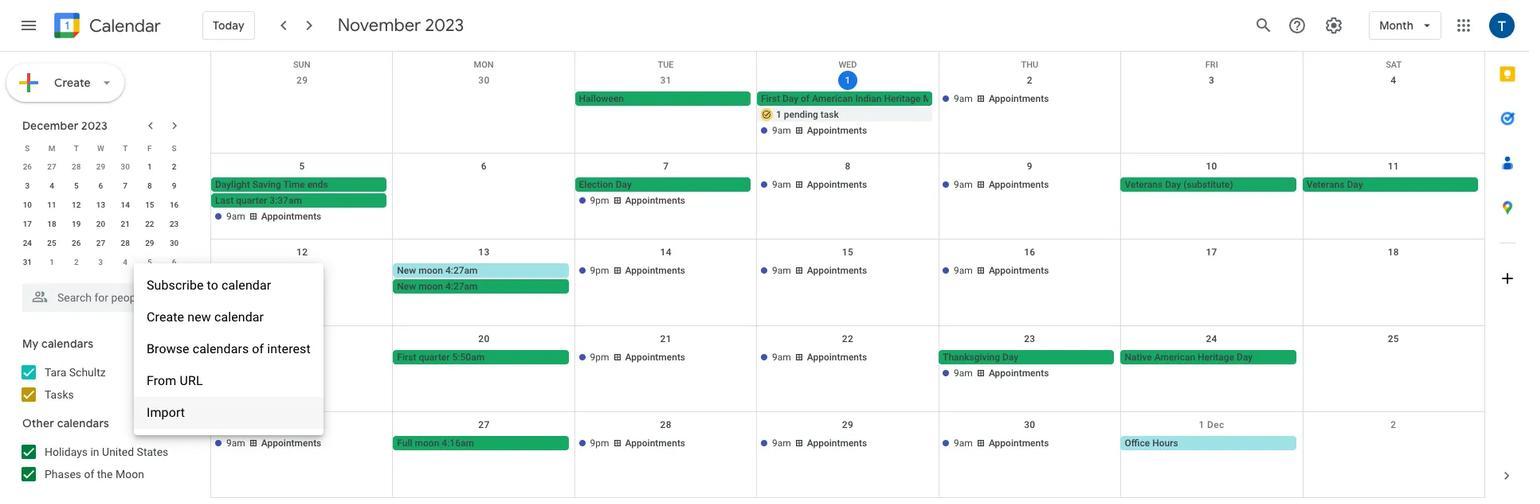 Task type: locate. For each thing, give the bounding box(es) containing it.
1 vertical spatial moon
[[419, 282, 443, 293]]

26
[[23, 163, 32, 171], [72, 239, 81, 248], [297, 420, 308, 431]]

quarter left the 5:50am
[[419, 352, 450, 363]]

7
[[663, 161, 669, 172], [123, 182, 128, 191]]

5 up daylight saving time ends button
[[299, 161, 305, 172]]

veterans
[[1125, 180, 1163, 191], [1307, 180, 1345, 191]]

0 vertical spatial 31
[[660, 75, 672, 86]]

31 down 24 element
[[23, 258, 32, 267]]

1 vertical spatial 2023
[[81, 119, 108, 133]]

moon inside button
[[415, 438, 439, 449]]

10
[[1206, 161, 1218, 172], [23, 201, 32, 210]]

31 element
[[18, 253, 37, 273]]

my
[[22, 337, 39, 352]]

1 horizontal spatial of
[[252, 342, 264, 357]]

1 horizontal spatial quarter
[[419, 352, 450, 363]]

calendar up browse calendars of interest
[[214, 310, 264, 325]]

5 january element
[[140, 253, 159, 273]]

28 element
[[116, 234, 135, 253]]

month inside button
[[923, 93, 951, 104]]

2 vertical spatial 27
[[478, 420, 490, 431]]

s right f
[[172, 144, 177, 153]]

19 inside grid
[[297, 334, 308, 345]]

0 horizontal spatial 26
[[23, 163, 32, 171]]

9pm
[[590, 195, 609, 207], [590, 266, 609, 277], [590, 352, 609, 363], [590, 438, 609, 449]]

browse calendars of interest
[[147, 342, 311, 357]]

calendar right 'to'
[[222, 278, 271, 293]]

31 inside grid
[[660, 75, 672, 86]]

1 left pending
[[776, 109, 782, 120]]

of inside add calendars. menu
[[252, 342, 264, 357]]

12 inside grid
[[297, 247, 308, 259]]

of inside button
[[801, 93, 810, 104]]

election day
[[579, 180, 632, 191]]

11 up "veterans day" button
[[1388, 161, 1400, 172]]

day inside button
[[1165, 180, 1182, 191]]

4 down the 27 november element
[[50, 182, 54, 191]]

tasks
[[45, 389, 74, 402]]

13 inside grid
[[478, 247, 490, 259]]

1 4:27am from the top
[[446, 266, 478, 277]]

19 inside december 2023 grid
[[72, 220, 81, 229]]

0 vertical spatial create
[[54, 76, 91, 90]]

13 element
[[91, 196, 110, 215]]

create inside add calendars. menu
[[147, 310, 184, 325]]

28
[[72, 163, 81, 171], [121, 239, 130, 248], [660, 420, 672, 431]]

1 t from the left
[[74, 144, 79, 153]]

0 vertical spatial 2023
[[425, 14, 464, 37]]

20 up the first quarter 5:50am button on the bottom
[[478, 334, 490, 345]]

in
[[90, 446, 99, 459]]

0 vertical spatial 10
[[1206, 161, 1218, 172]]

0 horizontal spatial quarter
[[236, 195, 267, 207]]

2023 for november 2023
[[425, 14, 464, 37]]

subscribe to calendar
[[147, 278, 271, 293]]

25 inside row group
[[47, 239, 56, 248]]

1 vertical spatial 17
[[1206, 247, 1218, 259]]

0 vertical spatial 4
[[1391, 75, 1397, 86]]

19
[[72, 220, 81, 229], [297, 334, 308, 345]]

2 vertical spatial 4
[[123, 258, 128, 267]]

26 down 19 element in the left top of the page
[[72, 239, 81, 248]]

daylight saving time ends button
[[211, 178, 387, 192]]

26 inside grid
[[297, 420, 308, 431]]

27 down the m
[[47, 163, 56, 171]]

7 down the 30 november element
[[123, 182, 128, 191]]

1 vertical spatial 14
[[660, 247, 672, 259]]

27
[[47, 163, 56, 171], [96, 239, 105, 248], [478, 420, 490, 431]]

thanksgiving day button
[[939, 350, 1115, 365]]

18 down 11 element
[[47, 220, 56, 229]]

heritage up the dec
[[1198, 352, 1235, 363]]

1 horizontal spatial 23
[[1024, 334, 1036, 345]]

0 vertical spatial 23
[[170, 220, 179, 229]]

t up the 30 november element
[[123, 144, 128, 153]]

day for first day of american indian heritage month
[[783, 93, 799, 104]]

23 up the thanksgiving day button in the right of the page
[[1024, 334, 1036, 345]]

2 t from the left
[[123, 144, 128, 153]]

cell containing first day of american indian heritage month
[[757, 92, 951, 139]]

heritage right indian
[[884, 93, 921, 104]]

2023 up w
[[81, 119, 108, 133]]

november 2023
[[338, 14, 464, 37]]

15 element
[[140, 196, 159, 215]]

full moon 4:16am button
[[393, 437, 569, 451]]

0 vertical spatial month
[[1380, 18, 1414, 33]]

2 horizontal spatial 6
[[481, 161, 487, 172]]

9pm for 14
[[590, 266, 609, 277]]

calendars inside "dropdown button"
[[57, 417, 109, 431]]

m
[[48, 144, 55, 153]]

2
[[1027, 75, 1033, 86], [172, 163, 177, 171], [74, 258, 79, 267], [1391, 420, 1397, 431]]

1 horizontal spatial 27
[[96, 239, 105, 248]]

31 down tue
[[660, 75, 672, 86]]

0 vertical spatial 15
[[145, 201, 154, 210]]

1 inside "element"
[[50, 258, 54, 267]]

1 9pm from the top
[[590, 195, 609, 207]]

1 horizontal spatial 15
[[842, 247, 854, 259]]

interest
[[267, 342, 311, 357]]

1 vertical spatial 24
[[1206, 334, 1218, 345]]

1 horizontal spatial 28
[[121, 239, 130, 248]]

s up 26 november 'element'
[[25, 144, 30, 153]]

1 vertical spatial 5
[[74, 182, 79, 191]]

18 down "veterans day" button
[[1388, 247, 1400, 259]]

grid
[[210, 52, 1485, 499]]

25 inside grid
[[1388, 334, 1400, 345]]

tara
[[45, 367, 66, 379]]

new moon 4:27am button
[[393, 264, 569, 279], [393, 280, 569, 294]]

4 down 28 element
[[123, 258, 128, 267]]

0 horizontal spatial 12
[[72, 201, 81, 210]]

0 vertical spatial 28
[[72, 163, 81, 171]]

2023
[[425, 14, 464, 37], [81, 119, 108, 133]]

8 inside grid
[[845, 161, 851, 172]]

quarter down saving
[[236, 195, 267, 207]]

november
[[338, 14, 421, 37]]

0 vertical spatial 11
[[1388, 161, 1400, 172]]

8 inside row group
[[147, 182, 152, 191]]

1 horizontal spatial 24
[[1206, 334, 1218, 345]]

day for veterans day
[[1347, 180, 1363, 191]]

28 inside grid
[[660, 420, 672, 431]]

of left interest
[[252, 342, 264, 357]]

create inside popup button
[[54, 76, 91, 90]]

calendars inside dropdown button
[[41, 337, 94, 352]]

17
[[23, 220, 32, 229], [1206, 247, 1218, 259]]

today button
[[202, 6, 255, 45]]

1 horizontal spatial 18
[[1388, 247, 1400, 259]]

1 vertical spatial new
[[397, 282, 416, 293]]

15
[[145, 201, 154, 210], [842, 247, 854, 259]]

first left the 5:50am
[[397, 352, 416, 363]]

0 horizontal spatial t
[[74, 144, 79, 153]]

1 vertical spatial quarter
[[419, 352, 450, 363]]

thanksgiving
[[943, 352, 1000, 363]]

first inside cell
[[761, 93, 780, 104]]

t up 28 november element at the top of the page
[[74, 144, 79, 153]]

15 inside grid
[[842, 247, 854, 259]]

10 element
[[18, 196, 37, 215]]

day
[[783, 93, 799, 104], [616, 180, 632, 191], [1165, 180, 1182, 191], [1347, 180, 1363, 191], [1003, 352, 1019, 363], [1237, 352, 1253, 363]]

27 element
[[91, 234, 110, 253]]

saving
[[252, 180, 281, 191]]

8 down '1 pending task' button at the top of page
[[845, 161, 851, 172]]

1 horizontal spatial create
[[147, 310, 184, 325]]

1 vertical spatial 22
[[842, 334, 854, 345]]

american inside first day of american indian heritage month button
[[812, 93, 853, 104]]

0 horizontal spatial 11
[[47, 201, 56, 210]]

veterans day
[[1307, 180, 1363, 191]]

0 horizontal spatial heritage
[[884, 93, 921, 104]]

25 element
[[42, 234, 61, 253]]

1 horizontal spatial 16
[[1024, 247, 1036, 259]]

0 horizontal spatial 18
[[47, 220, 56, 229]]

0 vertical spatial new
[[397, 266, 416, 277]]

11
[[1388, 161, 1400, 172], [47, 201, 56, 210]]

4 9pm from the top
[[590, 438, 609, 449]]

0 horizontal spatial 9
[[172, 182, 177, 191]]

1 vertical spatial 28
[[121, 239, 130, 248]]

7 up election day button
[[663, 161, 669, 172]]

6 january element
[[165, 253, 184, 273]]

1 horizontal spatial first
[[761, 93, 780, 104]]

day for election day
[[616, 180, 632, 191]]

time
[[283, 180, 305, 191]]

17 element
[[18, 215, 37, 234]]

14 up 21 element
[[121, 201, 130, 210]]

11 inside grid
[[1388, 161, 1400, 172]]

22
[[145, 220, 154, 229], [842, 334, 854, 345]]

1 horizontal spatial 22
[[842, 334, 854, 345]]

0 vertical spatial american
[[812, 93, 853, 104]]

0 horizontal spatial 5
[[74, 182, 79, 191]]

thu
[[1022, 60, 1039, 70]]

0 vertical spatial 19
[[72, 220, 81, 229]]

4
[[1391, 75, 1397, 86], [50, 182, 54, 191], [123, 258, 128, 267]]

20
[[96, 220, 105, 229], [478, 334, 490, 345]]

1 vertical spatial 15
[[842, 247, 854, 259]]

28 for 1
[[72, 163, 81, 171]]

moon
[[116, 469, 144, 481]]

16 element
[[165, 196, 184, 215]]

month
[[1380, 18, 1414, 33], [923, 93, 951, 104]]

1 new moon 4:27am button from the top
[[393, 264, 569, 279]]

calendars for my calendars
[[41, 337, 94, 352]]

14 element
[[116, 196, 135, 215]]

20 element
[[91, 215, 110, 234]]

24 down 17 element
[[23, 239, 32, 248]]

26 for 1
[[23, 163, 32, 171]]

row
[[211, 52, 1485, 70], [211, 68, 1485, 154], [15, 139, 187, 158], [211, 154, 1485, 240], [15, 158, 187, 177], [15, 177, 187, 196], [15, 196, 187, 215], [15, 215, 187, 234], [15, 234, 187, 253], [211, 240, 1485, 326], [15, 253, 187, 273], [211, 326, 1485, 413], [211, 413, 1485, 499]]

month up 'sat'
[[1380, 18, 1414, 33]]

appointments
[[989, 93, 1049, 104], [807, 125, 867, 136], [807, 180, 867, 191], [989, 180, 1049, 191], [625, 195, 686, 207], [261, 211, 321, 223], [625, 266, 686, 277], [807, 266, 867, 277], [989, 266, 1049, 277], [261, 352, 321, 363], [625, 352, 686, 363], [807, 352, 867, 363], [989, 368, 1049, 379], [261, 438, 321, 449], [625, 438, 686, 449], [807, 438, 867, 449], [989, 438, 1049, 449]]

17 down the 10 element
[[23, 220, 32, 229]]

13 inside december 2023 grid
[[96, 201, 105, 210]]

0 horizontal spatial 21
[[121, 220, 130, 229]]

11 up 18 element
[[47, 201, 56, 210]]

election
[[579, 180, 614, 191]]

20 down 13 element at left
[[96, 220, 105, 229]]

of up 1 pending task at the right
[[801, 93, 810, 104]]

of
[[801, 93, 810, 104], [252, 342, 264, 357], [84, 469, 94, 481]]

holidays in united states
[[45, 446, 168, 459]]

0 horizontal spatial 27
[[47, 163, 56, 171]]

8 up 15 element
[[147, 182, 152, 191]]

1 horizontal spatial american
[[1155, 352, 1196, 363]]

24 up the native american heritage day button
[[1206, 334, 1218, 345]]

first
[[761, 93, 780, 104], [397, 352, 416, 363]]

3 down fri
[[1209, 75, 1215, 86]]

1 s from the left
[[25, 144, 30, 153]]

2023 right november
[[425, 14, 464, 37]]

0 horizontal spatial 23
[[170, 220, 179, 229]]

quarter inside daylight saving time ends last quarter 3:37am
[[236, 195, 267, 207]]

16 inside december 2023 grid
[[170, 201, 179, 210]]

cell
[[211, 92, 393, 139], [393, 92, 575, 139], [757, 92, 951, 139], [1121, 92, 1303, 139], [211, 178, 393, 226], [393, 178, 575, 226], [575, 178, 757, 226], [393, 264, 575, 296], [939, 350, 1121, 382], [1303, 350, 1485, 382]]

3 9pm from the top
[[590, 352, 609, 363]]

0 horizontal spatial 3
[[25, 182, 30, 191]]

1 left the dec
[[1199, 420, 1205, 431]]

27 inside grid
[[478, 420, 490, 431]]

Search for people text field
[[32, 284, 172, 312]]

0 vertical spatial 21
[[121, 220, 130, 229]]

7 inside december 2023 grid
[[123, 182, 128, 191]]

4 inside 4 january element
[[123, 258, 128, 267]]

0 vertical spatial quarter
[[236, 195, 267, 207]]

10 up veterans day (substitute) button
[[1206, 161, 1218, 172]]

4 down 'sat'
[[1391, 75, 1397, 86]]

calendar
[[222, 278, 271, 293], [214, 310, 264, 325]]

3 down 26 november 'element'
[[25, 182, 30, 191]]

heritage
[[884, 93, 921, 104], [1198, 352, 1235, 363]]

1 vertical spatial 31
[[23, 258, 32, 267]]

9 inside row group
[[172, 182, 177, 191]]

0 horizontal spatial 20
[[96, 220, 105, 229]]

wed
[[839, 60, 857, 70]]

2 horizontal spatial 5
[[299, 161, 305, 172]]

None search field
[[0, 277, 198, 312]]

21
[[121, 220, 130, 229], [660, 334, 672, 345]]

5 down 29 element
[[147, 258, 152, 267]]

0 vertical spatial first
[[761, 93, 780, 104]]

0 horizontal spatial month
[[923, 93, 951, 104]]

quarter
[[236, 195, 267, 207], [419, 352, 450, 363]]

0 horizontal spatial first
[[397, 352, 416, 363]]

21 inside december 2023 grid
[[121, 220, 130, 229]]

27 down 20 element
[[96, 239, 105, 248]]

11 element
[[42, 196, 61, 215]]

1 horizontal spatial 14
[[660, 247, 672, 259]]

3 january element
[[91, 253, 110, 273]]

10 up 17 element
[[23, 201, 32, 210]]

veterans inside button
[[1125, 180, 1163, 191]]

2 vertical spatial 26
[[297, 420, 308, 431]]

row containing 24
[[15, 234, 187, 253]]

2 veterans from the left
[[1307, 180, 1345, 191]]

1 for the '1 january' "element"
[[50, 258, 54, 267]]

from url
[[147, 374, 203, 389]]

0 horizontal spatial 4
[[50, 182, 54, 191]]

1 vertical spatial 13
[[478, 247, 490, 259]]

row containing 29
[[211, 68, 1485, 154]]

16 inside grid
[[1024, 247, 1036, 259]]

1 vertical spatial month
[[923, 93, 951, 104]]

22 inside grid
[[842, 334, 854, 345]]

0 horizontal spatial 10
[[23, 201, 32, 210]]

14 inside december 2023 grid
[[121, 201, 130, 210]]

month right indian
[[923, 93, 951, 104]]

9pm for 28
[[590, 438, 609, 449]]

1 vertical spatial of
[[252, 342, 264, 357]]

1 vertical spatial 10
[[23, 201, 32, 210]]

28 for 1 dec
[[660, 420, 672, 431]]

2 horizontal spatial 3
[[1209, 75, 1215, 86]]

26 inside 'element'
[[23, 163, 32, 171]]

2 vertical spatial 28
[[660, 420, 672, 431]]

17 down veterans day (substitute) button
[[1206, 247, 1218, 259]]

12 down last quarter 3:37am button
[[297, 247, 308, 259]]

3 down 27 element
[[99, 258, 103, 267]]

american up task
[[812, 93, 853, 104]]

1 vertical spatial 25
[[1388, 334, 1400, 345]]

0 horizontal spatial veterans
[[1125, 180, 1163, 191]]

4:27am
[[446, 266, 478, 277], [446, 282, 478, 293]]

tue
[[658, 60, 674, 70]]

0 horizontal spatial 15
[[145, 201, 154, 210]]

the
[[97, 469, 113, 481]]

0 horizontal spatial 31
[[23, 258, 32, 267]]

9pm for 21
[[590, 352, 609, 363]]

row group
[[15, 158, 187, 273]]

1 vertical spatial 19
[[297, 334, 308, 345]]

0 vertical spatial 20
[[96, 220, 105, 229]]

url
[[180, 374, 203, 389]]

23 element
[[165, 215, 184, 234]]

1 horizontal spatial month
[[1380, 18, 1414, 33]]

1 down '25' element
[[50, 258, 54, 267]]

create for create new calendar
[[147, 310, 184, 325]]

1 january element
[[42, 253, 61, 273]]

calendars up tara schultz
[[41, 337, 94, 352]]

create up 'december 2023'
[[54, 76, 91, 90]]

first quarter 5:50am
[[397, 352, 485, 363]]

0 vertical spatial 24
[[23, 239, 32, 248]]

veterans day (substitute)
[[1125, 180, 1234, 191]]

veterans inside button
[[1307, 180, 1345, 191]]

tab list
[[1486, 52, 1530, 454]]

29
[[297, 75, 308, 86], [96, 163, 105, 171], [145, 239, 154, 248], [842, 420, 854, 431]]

create
[[54, 76, 91, 90], [147, 310, 184, 325]]

calendars down create new calendar
[[193, 342, 249, 357]]

0 vertical spatial 8
[[845, 161, 851, 172]]

0 horizontal spatial 14
[[121, 201, 130, 210]]

1 vertical spatial 18
[[1388, 247, 1400, 259]]

1 inside button
[[776, 109, 782, 120]]

31 inside row group
[[23, 258, 32, 267]]

24 element
[[18, 234, 37, 253]]

1 horizontal spatial 20
[[478, 334, 490, 345]]

hours
[[1153, 438, 1179, 449]]

0 vertical spatial 26
[[23, 163, 32, 171]]

row containing 12
[[211, 240, 1485, 326]]

new
[[397, 266, 416, 277], [397, 282, 416, 293]]

23
[[170, 220, 179, 229], [1024, 334, 1036, 345]]

full moon 4:16am
[[397, 438, 474, 449]]

0 horizontal spatial 22
[[145, 220, 154, 229]]

settings menu image
[[1325, 16, 1344, 35]]

of left the
[[84, 469, 94, 481]]

18 inside grid
[[1388, 247, 1400, 259]]

12 up 19 element in the left top of the page
[[72, 201, 81, 210]]

0 vertical spatial 22
[[145, 220, 154, 229]]

american right native at the right bottom of the page
[[1155, 352, 1196, 363]]

19 element
[[67, 215, 86, 234]]

5
[[299, 161, 305, 172], [74, 182, 79, 191], [147, 258, 152, 267]]

27 for 1
[[47, 163, 56, 171]]

2 9pm from the top
[[590, 266, 609, 277]]

26 left the 27 november element
[[23, 163, 32, 171]]

0 vertical spatial 12
[[72, 201, 81, 210]]

1 horizontal spatial 31
[[660, 75, 672, 86]]

30 right 29 november element
[[121, 163, 130, 171]]

4 january element
[[116, 253, 135, 273]]

sun
[[293, 60, 310, 70]]

schultz
[[69, 367, 106, 379]]

0 vertical spatial 5
[[299, 161, 305, 172]]

5 down 28 november element at the top of the page
[[74, 182, 79, 191]]

create up browse
[[147, 310, 184, 325]]

14 down election day button
[[660, 247, 672, 259]]

23 down the '16' element
[[170, 220, 179, 229]]

native american heritage day button
[[1121, 350, 1297, 365]]

holidays
[[45, 446, 88, 459]]

row containing 17
[[15, 215, 187, 234]]

veterans for veterans day
[[1307, 180, 1345, 191]]

1 horizontal spatial 5
[[147, 258, 152, 267]]

26 down interest
[[297, 420, 308, 431]]

6 inside grid
[[481, 161, 487, 172]]

24 inside row group
[[23, 239, 32, 248]]

2 horizontal spatial 27
[[478, 420, 490, 431]]

0 vertical spatial 27
[[47, 163, 56, 171]]

27 up the full moon 4:16am button
[[478, 420, 490, 431]]

1 veterans from the left
[[1125, 180, 1163, 191]]

17 inside grid
[[1206, 247, 1218, 259]]

1 pending task
[[776, 109, 839, 120]]

0 horizontal spatial 7
[[123, 182, 128, 191]]

s
[[25, 144, 30, 153], [172, 144, 177, 153]]

0 vertical spatial new moon 4:27am button
[[393, 264, 569, 279]]

first up 1 pending task at the right
[[761, 93, 780, 104]]

other calendars list
[[3, 440, 198, 488]]

30 down the mon
[[478, 75, 490, 86]]

1 horizontal spatial 2023
[[425, 14, 464, 37]]

2 vertical spatial 5
[[147, 258, 152, 267]]

0 horizontal spatial create
[[54, 76, 91, 90]]

calendars up in
[[57, 417, 109, 431]]



Task type: vqa. For each thing, say whether or not it's contained in the screenshot.
the right 17
yes



Task type: describe. For each thing, give the bounding box(es) containing it.
my calendars button
[[3, 332, 198, 357]]

first quarter 5:50am button
[[393, 350, 569, 365]]

fri
[[1206, 60, 1219, 70]]

5 inside grid
[[299, 161, 305, 172]]

18 element
[[42, 215, 61, 234]]

17 inside december 2023 grid
[[23, 220, 32, 229]]

calendar for subscribe to calendar
[[222, 278, 271, 293]]

thanksgiving day
[[943, 352, 1019, 363]]

3 inside grid
[[1209, 75, 1215, 86]]

1 for 1 pending task
[[776, 109, 782, 120]]

last quarter 3:37am button
[[211, 194, 387, 208]]

calendar
[[89, 15, 161, 37]]

create new calendar
[[147, 310, 264, 325]]

import
[[147, 406, 185, 421]]

add calendars. menu
[[134, 264, 323, 436]]

27 for 1 dec
[[478, 420, 490, 431]]

2023 for december 2023
[[81, 119, 108, 133]]

office hours button
[[1121, 437, 1297, 451]]

row containing s
[[15, 139, 187, 158]]

20 inside grid
[[478, 334, 490, 345]]

today
[[213, 18, 244, 33]]

election day button
[[575, 178, 751, 192]]

1 dec
[[1199, 420, 1225, 431]]

new
[[187, 310, 211, 325]]

first for first quarter 5:50am
[[397, 352, 416, 363]]

halloween
[[579, 93, 624, 104]]

grid containing 29
[[210, 52, 1485, 499]]

4 inside grid
[[1391, 75, 1397, 86]]

ends
[[307, 180, 328, 191]]

30 november element
[[116, 158, 135, 177]]

halloween button
[[575, 92, 751, 106]]

task
[[821, 109, 839, 120]]

december
[[22, 119, 79, 133]]

26 element
[[67, 234, 86, 253]]

30 down 23 element
[[170, 239, 179, 248]]

day for thanksgiving day
[[1003, 352, 1019, 363]]

28 november element
[[67, 158, 86, 177]]

row containing 19
[[211, 326, 1485, 413]]

f
[[148, 144, 152, 153]]

30 down the thanksgiving day button in the right of the page
[[1024, 420, 1036, 431]]

10 inside the 10 element
[[23, 201, 32, 210]]

3:37am
[[270, 195, 302, 207]]

2 vertical spatial 6
[[172, 258, 177, 267]]

calendar element
[[51, 10, 161, 45]]

24 inside grid
[[1206, 334, 1218, 345]]

row group containing 26
[[15, 158, 187, 273]]

indian
[[856, 93, 882, 104]]

pending
[[784, 109, 819, 120]]

4:16am
[[442, 438, 474, 449]]

states
[[137, 446, 168, 459]]

23 inside row group
[[170, 220, 179, 229]]

20 inside 20 element
[[96, 220, 105, 229]]

1 pending task button
[[757, 108, 933, 122]]

moon for 4:27am
[[419, 266, 443, 277]]

2 new moon 4:27am button from the top
[[393, 280, 569, 294]]

native american heritage day
[[1125, 352, 1253, 363]]

2 january element
[[67, 253, 86, 273]]

row containing 10
[[15, 196, 187, 215]]

1 down f
[[147, 163, 152, 171]]

5 inside 5 january 'element'
[[147, 258, 152, 267]]

row containing 3
[[15, 177, 187, 196]]

cell containing new moon 4:27am
[[393, 264, 575, 296]]

native
[[1125, 352, 1152, 363]]

1 vertical spatial 3
[[25, 182, 30, 191]]

create for create
[[54, 76, 91, 90]]

create button
[[6, 64, 124, 102]]

united
[[102, 446, 134, 459]]

cell containing thanksgiving day
[[939, 350, 1121, 382]]

w
[[97, 144, 104, 153]]

21 element
[[116, 215, 135, 234]]

day for veterans day (substitute)
[[1165, 180, 1182, 191]]

american inside the native american heritage day button
[[1155, 352, 1196, 363]]

mon
[[474, 60, 494, 70]]

month inside dropdown button
[[1380, 18, 1414, 33]]

veterans day button
[[1303, 178, 1479, 192]]

26 november element
[[18, 158, 37, 177]]

browse
[[147, 342, 189, 357]]

phases
[[45, 469, 81, 481]]

2 s from the left
[[172, 144, 177, 153]]

7 inside grid
[[663, 161, 669, 172]]

of for calendars
[[252, 342, 264, 357]]

23 inside grid
[[1024, 334, 1036, 345]]

10 inside grid
[[1206, 161, 1218, 172]]

quarter inside button
[[419, 352, 450, 363]]

5:50am
[[452, 352, 485, 363]]

veterans day (substitute) button
[[1121, 178, 1297, 192]]

2 new from the top
[[397, 282, 416, 293]]

other calendars
[[22, 417, 109, 431]]

cell containing election day
[[575, 178, 757, 226]]

december 2023
[[22, 119, 108, 133]]

1 vertical spatial 27
[[96, 239, 105, 248]]

row containing 5
[[211, 154, 1485, 240]]

daylight saving time ends last quarter 3:37am
[[215, 180, 328, 207]]

calendars for other calendars
[[57, 417, 109, 431]]

month button
[[1370, 6, 1442, 45]]

first day of american indian heritage month
[[761, 93, 951, 104]]

office hours
[[1125, 438, 1179, 449]]

subscribe
[[147, 278, 204, 293]]

0 horizontal spatial 6
[[99, 182, 103, 191]]

sat
[[1386, 60, 1402, 70]]

add other calendars image
[[139, 415, 155, 431]]

dec
[[1208, 420, 1225, 431]]

21 inside grid
[[660, 334, 672, 345]]

2 4:27am from the top
[[446, 282, 478, 293]]

other
[[22, 417, 54, 431]]

9 inside grid
[[1027, 161, 1033, 172]]

row containing sun
[[211, 52, 1485, 70]]

from
[[147, 374, 177, 389]]

calendar for create new calendar
[[214, 310, 264, 325]]

22 inside december 2023 grid
[[145, 220, 154, 229]]

december 2023 grid
[[15, 139, 187, 273]]

first day of american indian heritage month button
[[757, 92, 951, 106]]

1 vertical spatial 26
[[72, 239, 81, 248]]

first for first day of american indian heritage month
[[761, 93, 780, 104]]

calendars inside menu
[[193, 342, 249, 357]]

18 inside december 2023 grid
[[47, 220, 56, 229]]

29 november element
[[91, 158, 110, 177]]

phases of the moon
[[45, 469, 144, 481]]

calendar heading
[[86, 15, 161, 37]]

15 inside december 2023 grid
[[145, 201, 154, 210]]

cell containing daylight saving time ends
[[211, 178, 393, 226]]

12 inside row group
[[72, 201, 81, 210]]

full
[[397, 438, 413, 449]]

1 horizontal spatial 3
[[99, 258, 103, 267]]

1 horizontal spatial heritage
[[1198, 352, 1235, 363]]

1 new from the top
[[397, 266, 416, 277]]

12 element
[[67, 196, 86, 215]]

1 vertical spatial 4
[[50, 182, 54, 191]]

moon for 4:16am
[[415, 438, 439, 449]]

of inside other calendars list
[[84, 469, 94, 481]]

1 for 1 dec
[[1199, 420, 1205, 431]]

my calendars list
[[3, 360, 198, 408]]

29 element
[[140, 234, 159, 253]]

veterans for veterans day (substitute)
[[1125, 180, 1163, 191]]

to
[[207, 278, 218, 293]]

daylight
[[215, 180, 250, 191]]

26 for 1 dec
[[297, 420, 308, 431]]

(substitute)
[[1184, 180, 1234, 191]]

last
[[215, 195, 234, 207]]

office
[[1125, 438, 1150, 449]]

1 down wed
[[845, 75, 851, 86]]

row containing 31
[[15, 253, 187, 273]]

tara schultz
[[45, 367, 106, 379]]

main drawer image
[[19, 16, 38, 35]]

11 inside december 2023 grid
[[47, 201, 56, 210]]

22 element
[[140, 215, 159, 234]]

new moon 4:27am new moon 4:27am
[[397, 266, 478, 293]]

27 november element
[[42, 158, 61, 177]]

other calendars button
[[3, 411, 198, 437]]

my calendars
[[22, 337, 94, 352]]

of for day
[[801, 93, 810, 104]]

30 element
[[165, 234, 184, 253]]



